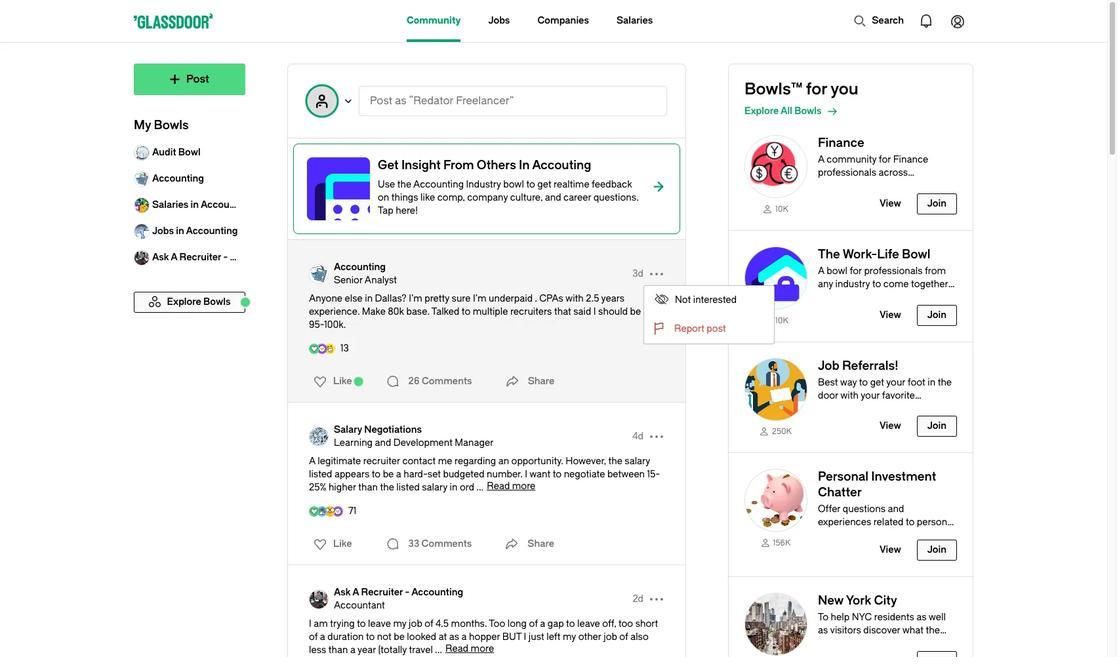 Task type: describe. For each thing, give the bounding box(es) containing it.
bowl inside audit bowl link
[[178, 147, 201, 158]]

10k link for finance
[[745, 203, 808, 214]]

0 vertical spatial bowls
[[795, 106, 822, 117]]

jobs in accounting link
[[134, 218, 245, 245]]

development
[[394, 438, 453, 449]]

the
[[818, 247, 840, 262]]

number.
[[487, 469, 523, 480]]

95-
[[309, 320, 324, 331]]

hard-
[[404, 469, 428, 480]]

explore
[[745, 106, 779, 117]]

accountant
[[334, 600, 385, 612]]

to down "recruiter"
[[372, 469, 381, 480]]

happenings
[[818, 305, 869, 316]]

long
[[508, 619, 527, 630]]

talked
[[432, 306, 459, 318]]

audit bowl link
[[134, 140, 245, 166]]

culture,
[[510, 192, 543, 203]]

250k
[[772, 427, 792, 437]]

3d
[[633, 268, 644, 280]]

read for of
[[446, 644, 469, 655]]

0 horizontal spatial ask a recruiter - accounting link
[[134, 245, 282, 271]]

just
[[529, 632, 544, 643]]

80k
[[388, 306, 404, 318]]

250k link
[[745, 426, 808, 437]]

a left year
[[350, 645, 356, 656]]

hopper
[[469, 632, 500, 643]]

an
[[498, 456, 509, 467]]

the up between
[[609, 456, 623, 467]]

0 vertical spatial my
[[393, 619, 407, 630]]

"redator
[[409, 94, 454, 107]]

dallas?
[[375, 293, 407, 304]]

read more button for of
[[446, 644, 494, 655]]

to up year
[[366, 632, 375, 643]]

duration
[[328, 632, 364, 643]]

to
[[818, 612, 829, 624]]

as inside i am trying to leave my job of 4.5 months. too long of a gap to leave off, too short of a duration to not be looked at as a hopper but i just left my other job of also less than a year (totally travel ...
[[449, 632, 459, 643]]

too
[[619, 619, 633, 630]]

a for finance a community for finance professionals across companies
[[818, 154, 825, 165]]

tap
[[378, 205, 393, 217]]

at for looked
[[439, 632, 447, 643]]

chatter
[[818, 486, 862, 500]]

accounting inside get insight from others in accouting use the accounting industry bowl to get realtime feedback on things like comp, company culture, and career questions. tap here!
[[413, 179, 464, 190]]

audit bowl
[[152, 147, 201, 158]]

personal investment chatter offer questions and experiences related to personal finance and investments
[[818, 470, 955, 541]]

2d link
[[633, 593, 644, 606]]

new
[[818, 594, 844, 608]]

make
[[362, 306, 386, 318]]

accounting inside accounting senior analyst
[[334, 262, 386, 273]]

26 comments button
[[382, 369, 475, 395]]

1 vertical spatial listed
[[397, 482, 420, 493]]

travel
[[409, 645, 433, 656]]

my bowls
[[134, 118, 189, 133]]

2 i'm from the left
[[473, 293, 487, 304]]

1 vertical spatial ask a recruiter - accounting link
[[334, 587, 463, 600]]

image for bowl image for finance
[[745, 135, 808, 198]]

get
[[538, 179, 552, 190]]

personal
[[818, 470, 869, 484]]

to inside the work-life bowl a bowl for professionals from any industry to come together and discuss the day-to-day happenings of work-life.
[[873, 279, 881, 290]]

between
[[608, 469, 645, 480]]

1 rections list menu from the top
[[306, 371, 356, 392]]

image for bowl image for job referrals!
[[745, 358, 808, 421]]

i left just
[[524, 632, 526, 643]]

looked
[[407, 632, 436, 643]]

ask for ask a recruiter - accounting accountant
[[334, 587, 351, 598]]

the down "recruiter"
[[380, 482, 394, 493]]

well
[[929, 612, 946, 624]]

life.
[[908, 305, 923, 316]]

analyst
[[365, 275, 397, 286]]

for inside the work-life bowl a bowl for professionals from any industry to come together and discuss the day-to-day happenings of work-life.
[[850, 266, 862, 277]]

to right want
[[553, 469, 562, 480]]

post
[[707, 323, 726, 335]]

most
[[851, 639, 874, 650]]

budgeted
[[443, 469, 485, 480]]

salary negotiations learning and development manager
[[334, 425, 494, 449]]

a for ask a recruiter - accounting accountant
[[353, 587, 359, 598]]

4d
[[633, 431, 644, 442]]

popular
[[876, 639, 909, 650]]

not interested menu item
[[644, 286, 774, 315]]

1 10k from the top
[[776, 205, 789, 214]]

regarding
[[455, 456, 496, 467]]

the inside new york city to help nyc residents as well as visitors discover what the world's most popular city has to offer!
[[926, 625, 940, 637]]

professionals inside the work-life bowl a bowl for professionals from any industry to come together and discuss the day-to-day happenings of work-life.
[[864, 266, 923, 277]]

multiple
[[473, 306, 508, 318]]

world's
[[818, 639, 849, 650]]

not
[[675, 295, 691, 306]]

read more button for opportunity.
[[487, 481, 536, 492]]

to inside 'anyone else in dallas? i'm pretty sure i'm underpaid . cpas with 2.5 years experience. make 80k base. talked to multiple recruiters that said i should be at 95-100k.'
[[462, 306, 471, 318]]

should
[[598, 306, 628, 318]]

to right "gap"
[[566, 619, 575, 630]]

share button
[[502, 531, 554, 558]]

a left "gap"
[[540, 619, 545, 630]]

use
[[378, 179, 395, 190]]

1 vertical spatial job
[[604, 632, 617, 643]]

york
[[846, 594, 872, 608]]

1 vertical spatial salary
[[422, 482, 448, 493]]

personal
[[917, 517, 955, 528]]

image for post author image for accountant
[[309, 590, 329, 610]]

read more for of
[[446, 644, 494, 655]]

audit
[[152, 147, 176, 158]]

image for bowl image for personal investment chatter
[[745, 469, 808, 532]]

anyone
[[309, 293, 343, 304]]

sure
[[452, 293, 471, 304]]

post
[[370, 94, 393, 107]]

investments
[[871, 530, 925, 541]]

accountant button
[[334, 600, 463, 613]]

1 horizontal spatial my
[[563, 632, 576, 643]]

day
[[921, 292, 937, 303]]

higher
[[329, 482, 356, 493]]

finance a community for finance professionals across companies
[[818, 136, 929, 192]]

1 i'm from the left
[[409, 293, 422, 304]]

and up related
[[888, 504, 904, 515]]

comments for 26 comments
[[422, 376, 472, 387]]

be inside 'a legitimate recruiter contact me regarding an opportunity. however, the salary listed appears to be a hard-set budgeted number. i want to negotiate between 15- 25% higher than the listed salary in ord ...'
[[383, 469, 394, 480]]

all
[[781, 106, 793, 117]]

come
[[884, 279, 909, 290]]

1 like from the top
[[333, 376, 352, 387]]

pretty
[[425, 293, 449, 304]]

salary negotiations link
[[334, 424, 494, 437]]

recruiter for ask a recruiter - accounting
[[180, 252, 221, 263]]

visitors
[[830, 625, 861, 637]]

like
[[421, 192, 435, 203]]

in inside 'a legitimate recruiter contact me regarding an opportunity. however, the salary listed appears to be a hard-set budgeted number. i want to negotiate between 15- 25% higher than the listed salary in ord ...'
[[450, 482, 458, 493]]

get
[[378, 158, 399, 173]]

months.
[[451, 619, 487, 630]]

get insight from others in accouting image
[[307, 157, 370, 220]]

(totally
[[378, 645, 407, 656]]

report post menu item
[[644, 315, 774, 344]]

senior
[[334, 275, 363, 286]]

2 10k from the top
[[776, 316, 789, 325]]

offer
[[818, 504, 841, 515]]

1 horizontal spatial salary
[[625, 456, 650, 467]]

... inside i am trying to leave my job of 4.5 months. too long of a gap to leave off, too short of a duration to not be looked at as a hopper but i just left my other job of also less than a year (totally travel ...
[[435, 645, 442, 656]]

ask for ask a recruiter - accounting
[[152, 252, 169, 263]]

a for ask a recruiter - accounting
[[171, 252, 177, 263]]

of down too
[[620, 632, 628, 643]]

1 horizontal spatial accounting link
[[334, 261, 397, 274]]

but
[[502, 632, 522, 643]]

job
[[818, 359, 840, 373]]

me
[[438, 456, 452, 467]]

10k link for the
[[745, 315, 808, 326]]

however,
[[566, 456, 606, 467]]

job referrals!
[[818, 359, 899, 373]]

companies
[[538, 15, 589, 26]]

0 vertical spatial finance
[[818, 136, 865, 150]]

as up what
[[917, 612, 927, 624]]

questions.
[[594, 192, 639, 203]]

156k link
[[745, 538, 808, 549]]

accounting inside 'ask a recruiter - accounting accountant'
[[412, 587, 463, 598]]



Task type: locate. For each thing, give the bounding box(es) containing it.
4 image for bowl image from the top
[[745, 469, 808, 532]]

for
[[806, 80, 827, 98], [879, 154, 891, 165], [850, 266, 862, 277]]

0 vertical spatial ...
[[476, 482, 484, 493]]

salary up between
[[625, 456, 650, 467]]

companies link
[[538, 0, 589, 42]]

2 image for bowl image from the top
[[745, 247, 808, 310]]

1 vertical spatial more
[[471, 644, 494, 655]]

to down sure
[[462, 306, 471, 318]]

0 vertical spatial share
[[528, 376, 555, 387]]

... right travel
[[435, 645, 442, 656]]

0 horizontal spatial -
[[223, 252, 228, 263]]

0 horizontal spatial listed
[[309, 469, 332, 480]]

- down "jobs in accounting"
[[223, 252, 228, 263]]

insight
[[401, 158, 441, 173]]

33 comments
[[409, 539, 472, 550]]

industry
[[466, 179, 501, 190]]

1 horizontal spatial listed
[[397, 482, 420, 493]]

bowl up culture, on the left
[[503, 179, 524, 190]]

1 horizontal spatial read
[[487, 481, 510, 492]]

not interested
[[675, 295, 737, 306]]

day-
[[888, 292, 908, 303]]

rections list menu down the 13
[[306, 371, 356, 392]]

image for bowl image left to
[[745, 593, 808, 656]]

i'm up base.
[[409, 293, 422, 304]]

to inside get insight from others in accouting use the accounting industry bowl to get realtime feedback on things like comp, company culture, and career questions. tap here!
[[526, 179, 535, 190]]

bowl inside the work-life bowl a bowl for professionals from any industry to come together and discuss the day-to-day happenings of work-life.
[[827, 266, 848, 277]]

off,
[[602, 619, 616, 630]]

the inside the work-life bowl a bowl for professionals from any industry to come together and discuss the day-to-day happenings of work-life.
[[872, 292, 886, 303]]

0 vertical spatial read
[[487, 481, 510, 492]]

finance up community
[[818, 136, 865, 150]]

10k
[[776, 205, 789, 214], [776, 316, 789, 325]]

a up accountant
[[353, 587, 359, 598]]

1 vertical spatial image for post author image
[[309, 427, 329, 447]]

image for bowl image
[[745, 135, 808, 198], [745, 247, 808, 310], [745, 358, 808, 421], [745, 469, 808, 532], [745, 593, 808, 656]]

- up accountant button
[[405, 587, 410, 598]]

i right said
[[594, 306, 596, 318]]

finance up the across
[[893, 154, 929, 165]]

explore all bowls
[[745, 106, 822, 117]]

5 image for bowl image from the top
[[745, 593, 808, 656]]

0 vertical spatial accounting link
[[134, 166, 245, 192]]

salaries
[[617, 15, 653, 26], [152, 199, 189, 211]]

0 vertical spatial than
[[358, 482, 378, 493]]

0 vertical spatial more
[[512, 481, 536, 492]]

help
[[831, 612, 850, 624]]

0 vertical spatial read more button
[[487, 481, 536, 492]]

of inside the work-life bowl a bowl for professionals from any industry to come together and discuss the day-to-day happenings of work-life.
[[871, 305, 880, 316]]

negotiations
[[364, 425, 422, 436]]

0 vertical spatial be
[[630, 306, 641, 318]]

a left community
[[818, 154, 825, 165]]

0 horizontal spatial for
[[806, 80, 827, 98]]

share menu
[[644, 285, 775, 344]]

be inside i am trying to leave my job of 4.5 months. too long of a gap to leave off, too short of a duration to not be looked at as a hopper but i just left my other job of also less than a year (totally travel ...
[[394, 632, 405, 643]]

1 horizontal spatial jobs
[[488, 15, 510, 26]]

1 horizontal spatial for
[[850, 266, 862, 277]]

than inside i am trying to leave my job of 4.5 months. too long of a gap to leave off, too short of a duration to not be looked at as a hopper but i just left my other job of also less than a year (totally travel ...
[[329, 645, 348, 656]]

a left hard-
[[396, 469, 401, 480]]

community
[[827, 154, 877, 165]]

recruiter for ask a recruiter - accounting accountant
[[361, 587, 403, 598]]

0 horizontal spatial leave
[[368, 619, 391, 630]]

offer!
[[818, 652, 842, 657]]

professionals down community
[[818, 167, 877, 178]]

0 vertical spatial for
[[806, 80, 827, 98]]

jobs left companies
[[488, 15, 510, 26]]

read more button
[[487, 481, 536, 492], [446, 644, 494, 655]]

recruiter up accountant button
[[361, 587, 403, 598]]

0 horizontal spatial bowl
[[503, 179, 524, 190]]

read down the number. on the bottom of the page
[[487, 481, 510, 492]]

leave up other
[[577, 619, 600, 630]]

to inside 'personal investment chatter offer questions and experiences related to personal finance and investments'
[[906, 517, 915, 528]]

0 horizontal spatial salaries
[[152, 199, 189, 211]]

in up make on the left of the page
[[365, 293, 373, 304]]

recruiter down "jobs in accounting"
[[180, 252, 221, 263]]

bowl inside get insight from others in accouting use the accounting industry bowl to get realtime feedback on things like comp, company culture, and career questions. tap here!
[[503, 179, 524, 190]]

0 vertical spatial salary
[[625, 456, 650, 467]]

salary down set
[[422, 482, 448, 493]]

of up just
[[529, 619, 538, 630]]

1 horizontal spatial bowl
[[827, 266, 848, 277]]

a inside the work-life bowl a bowl for professionals from any industry to come together and discuss the day-to-day happenings of work-life.
[[818, 266, 825, 277]]

1 horizontal spatial -
[[405, 587, 410, 598]]

1 horizontal spatial ask
[[334, 587, 351, 598]]

-
[[223, 252, 228, 263], [405, 587, 410, 598]]

more down want
[[512, 481, 536, 492]]

1 horizontal spatial leave
[[577, 619, 600, 630]]

ask a recruiter - accounting link up accountant
[[334, 587, 463, 600]]

1 share from the top
[[528, 376, 555, 387]]

1 vertical spatial be
[[383, 469, 394, 480]]

0 horizontal spatial my
[[393, 619, 407, 630]]

comments right 26
[[422, 376, 472, 387]]

1 vertical spatial read more
[[446, 644, 494, 655]]

0 horizontal spatial accounting link
[[134, 166, 245, 192]]

and down experiences
[[853, 530, 869, 541]]

2 10k link from the top
[[745, 315, 808, 326]]

bowl right 'audit' on the top left of page
[[178, 147, 201, 158]]

i left "am"
[[309, 619, 312, 630]]

0 vertical spatial comments
[[422, 376, 472, 387]]

bowl up any
[[827, 266, 848, 277]]

listed down hard-
[[397, 482, 420, 493]]

also
[[631, 632, 649, 643]]

and down get
[[545, 192, 561, 203]]

bowls
[[795, 106, 822, 117], [154, 118, 189, 133]]

1 vertical spatial accounting link
[[334, 261, 397, 274]]

2 horizontal spatial for
[[879, 154, 891, 165]]

together
[[911, 279, 948, 290]]

at for be
[[643, 306, 652, 318]]

the inside get insight from others in accouting use the accounting industry bowl to get realtime feedback on things like comp, company culture, and career questions. tap here!
[[397, 179, 411, 190]]

0 vertical spatial jobs
[[488, 15, 510, 26]]

1 vertical spatial my
[[563, 632, 576, 643]]

0 vertical spatial image for post author image
[[309, 264, 329, 284]]

1 comments from the top
[[422, 376, 472, 387]]

ask a recruiter - accounting
[[152, 252, 282, 263]]

share for 26 comments
[[528, 376, 555, 387]]

of left 4.5
[[425, 619, 433, 630]]

0 vertical spatial bowl
[[178, 147, 201, 158]]

ask up accountant
[[334, 587, 351, 598]]

in
[[519, 158, 530, 173]]

i'm
[[409, 293, 422, 304], [473, 293, 487, 304]]

image for bowl image up 250k link
[[745, 358, 808, 421]]

1 leave from the left
[[368, 619, 391, 630]]

0 vertical spatial -
[[223, 252, 228, 263]]

and down any
[[818, 292, 834, 303]]

... right ord
[[476, 482, 484, 493]]

base.
[[406, 306, 430, 318]]

0 horizontal spatial read
[[446, 644, 469, 655]]

at inside 'anyone else in dallas? i'm pretty sure i'm underpaid . cpas with 2.5 years experience. make 80k base. talked to multiple recruiters that said i should be at 95-100k.'
[[643, 306, 652, 318]]

any
[[818, 279, 833, 290]]

1 image for post author image from the top
[[309, 264, 329, 284]]

...
[[476, 482, 484, 493], [435, 645, 442, 656]]

13
[[341, 343, 349, 354]]

- for ask a recruiter - accounting accountant
[[405, 587, 410, 598]]

- inside 'ask a recruiter - accounting accountant'
[[405, 587, 410, 598]]

career
[[564, 192, 591, 203]]

2.5
[[586, 293, 599, 304]]

image for bowl image up 156k link
[[745, 469, 808, 532]]

year
[[358, 645, 376, 656]]

0 horizontal spatial than
[[329, 645, 348, 656]]

be right should
[[630, 306, 641, 318]]

0 vertical spatial job
[[409, 619, 422, 630]]

that
[[554, 306, 571, 318]]

be up (totally
[[394, 632, 405, 643]]

4d link
[[633, 430, 644, 444]]

comments for 33 comments
[[422, 539, 472, 550]]

in
[[191, 199, 199, 211], [176, 226, 184, 237], [365, 293, 373, 304], [450, 482, 458, 493]]

for left you
[[806, 80, 827, 98]]

26 comments
[[409, 376, 472, 387]]

like
[[333, 376, 352, 387], [333, 539, 352, 550]]

in up "jobs in accounting"
[[191, 199, 199, 211]]

a inside 'a legitimate recruiter contact me regarding an opportunity. however, the salary listed appears to be a hard-set budgeted number. i want to negotiate between 15- 25% higher than the listed salary in ord ...'
[[309, 456, 315, 467]]

2 comments from the top
[[422, 539, 472, 550]]

and inside the work-life bowl a bowl for professionals from any industry to come together and discuss the day-to-day happenings of work-life.
[[818, 292, 834, 303]]

0 vertical spatial listed
[[309, 469, 332, 480]]

1 horizontal spatial finance
[[893, 154, 929, 165]]

underpaid
[[489, 293, 533, 304]]

listed up 25%
[[309, 469, 332, 480]]

bowls right all
[[795, 106, 822, 117]]

at inside i am trying to leave my job of 4.5 months. too long of a gap to leave off, too short of a duration to not be looked at as a hopper but i just left my other job of also less than a year (totally travel ...
[[439, 632, 447, 643]]

1 horizontal spatial at
[[643, 306, 652, 318]]

others
[[477, 158, 516, 173]]

bowls up audit bowl
[[154, 118, 189, 133]]

read down months.
[[446, 644, 469, 655]]

1 vertical spatial -
[[405, 587, 410, 598]]

0 horizontal spatial ...
[[435, 645, 442, 656]]

on
[[378, 192, 389, 203]]

to down accountant
[[357, 619, 366, 630]]

bowls™
[[745, 80, 803, 98]]

1 vertical spatial rections list menu
[[306, 534, 356, 555]]

0 horizontal spatial jobs
[[152, 226, 174, 237]]

be inside 'anyone else in dallas? i'm pretty sure i'm underpaid . cpas with 2.5 years experience. make 80k base. talked to multiple recruiters that said i should be at 95-100k.'
[[630, 306, 641, 318]]

and inside get insight from others in accouting use the accounting industry bowl to get realtime feedback on things like comp, company culture, and career questions. tap here!
[[545, 192, 561, 203]]

salaries for salaries
[[617, 15, 653, 26]]

share inside popup button
[[528, 539, 554, 550]]

1 horizontal spatial recruiter
[[361, 587, 403, 598]]

2 vertical spatial be
[[394, 632, 405, 643]]

residents
[[874, 612, 914, 624]]

image for bowl image down explore all bowls
[[745, 135, 808, 198]]

of left work-
[[871, 305, 880, 316]]

image for post author image left salary
[[309, 427, 329, 447]]

years
[[601, 293, 625, 304]]

0 vertical spatial 10k link
[[745, 203, 808, 214]]

search button
[[847, 8, 911, 34]]

read more
[[487, 481, 536, 492], [446, 644, 494, 655]]

recruiters
[[510, 306, 552, 318]]

1 10k link from the top
[[745, 203, 808, 214]]

share for 33 comments
[[528, 539, 554, 550]]

set
[[428, 469, 441, 480]]

job down off,
[[604, 632, 617, 643]]

read more for opportunity.
[[487, 481, 536, 492]]

not
[[377, 632, 392, 643]]

1 vertical spatial at
[[439, 632, 447, 643]]

of up less
[[309, 632, 318, 643]]

post as "redator freelancer" button
[[359, 86, 667, 116]]

for up the industry
[[850, 266, 862, 277]]

want
[[530, 469, 551, 480]]

image for post author image for learning and development manager
[[309, 427, 329, 447]]

1 vertical spatial read
[[446, 644, 469, 655]]

accouting
[[532, 158, 591, 173]]

and inside salary negotiations learning and development manager
[[375, 438, 391, 449]]

0 horizontal spatial recruiter
[[180, 252, 221, 263]]

2 like from the top
[[333, 539, 352, 550]]

accounting link up the salaries in accounting
[[134, 166, 245, 192]]

the
[[397, 179, 411, 190], [872, 292, 886, 303], [609, 456, 623, 467], [380, 482, 394, 493], [926, 625, 940, 637]]

1 vertical spatial than
[[329, 645, 348, 656]]

i'm up multiple
[[473, 293, 487, 304]]

job
[[409, 619, 422, 630], [604, 632, 617, 643]]

job up looked
[[409, 619, 422, 630]]

0 vertical spatial bowl
[[503, 179, 524, 190]]

1 vertical spatial professionals
[[864, 266, 923, 277]]

professionals up come
[[864, 266, 923, 277]]

1 vertical spatial for
[[879, 154, 891, 165]]

experiences
[[818, 517, 871, 528]]

i inside 'anyone else in dallas? i'm pretty sure i'm underpaid . cpas with 2.5 years experience. make 80k base. talked to multiple recruiters that said i should be at 95-100k.'
[[594, 306, 596, 318]]

0 vertical spatial rections list menu
[[306, 371, 356, 392]]

i inside 'a legitimate recruiter contact me regarding an opportunity. however, the salary listed appears to be a hard-set budgeted number. i want to negotiate between 15- 25% higher than the listed salary in ord ...'
[[525, 469, 527, 480]]

a inside finance a community for finance professionals across companies
[[818, 154, 825, 165]]

0 horizontal spatial more
[[471, 644, 494, 655]]

community link
[[407, 0, 461, 42]]

a inside 'a legitimate recruiter contact me regarding an opportunity. however, the salary listed appears to be a hard-set budgeted number. i want to negotiate between 15- 25% higher than the listed salary in ord ...'
[[396, 469, 401, 480]]

3 image for post author image from the top
[[309, 590, 329, 610]]

read more down hopper
[[446, 644, 494, 655]]

0 vertical spatial 10k
[[776, 205, 789, 214]]

short
[[636, 619, 658, 630]]

1 vertical spatial bowl
[[902, 247, 931, 262]]

33 comments button
[[382, 531, 475, 558]]

and down negotiations
[[375, 438, 391, 449]]

discuss
[[837, 292, 870, 303]]

at right should
[[643, 306, 652, 318]]

anyone else in dallas? i'm pretty sure i'm underpaid . cpas with 2.5 years experience. make 80k base. talked to multiple recruiters that said i should be at 95-100k.
[[309, 293, 652, 331]]

my down accountant button
[[393, 619, 407, 630]]

read more down the number. on the bottom of the page
[[487, 481, 536, 492]]

0 vertical spatial professionals
[[818, 167, 877, 178]]

1 image for bowl image from the top
[[745, 135, 808, 198]]

community
[[407, 15, 461, 26]]

for up the across
[[879, 154, 891, 165]]

and
[[545, 192, 561, 203], [818, 292, 834, 303], [375, 438, 391, 449], [888, 504, 904, 515], [853, 530, 869, 541]]

share inside dropdown button
[[528, 376, 555, 387]]

to left come
[[873, 279, 881, 290]]

2 vertical spatial for
[[850, 266, 862, 277]]

am
[[314, 619, 328, 630]]

than down duration
[[329, 645, 348, 656]]

ask a recruiter - accounting link down "jobs in accounting"
[[134, 245, 282, 271]]

0 vertical spatial ask
[[152, 252, 169, 263]]

left
[[547, 632, 561, 643]]

image for bowl image left any
[[745, 247, 808, 310]]

2 leave from the left
[[577, 619, 600, 630]]

4.5
[[436, 619, 449, 630]]

bowl inside the work-life bowl a bowl for professionals from any industry to come together and discuss the day-to-day happenings of work-life.
[[902, 247, 931, 262]]

1 vertical spatial comments
[[422, 539, 472, 550]]

image for post author image up anyone at the top of the page
[[309, 264, 329, 284]]

a inside 'ask a recruiter - accounting accountant'
[[353, 587, 359, 598]]

more for of
[[471, 644, 494, 655]]

be down "recruiter"
[[383, 469, 394, 480]]

.
[[535, 293, 537, 304]]

ask
[[152, 252, 169, 263], [334, 587, 351, 598]]

a down months.
[[462, 632, 467, 643]]

rections list menu down 71
[[306, 534, 356, 555]]

1 vertical spatial jobs
[[152, 226, 174, 237]]

1 horizontal spatial i'm
[[473, 293, 487, 304]]

salaries for salaries in accounting
[[152, 199, 189, 211]]

than
[[358, 482, 378, 493], [329, 645, 348, 656]]

in inside 'anyone else in dallas? i'm pretty sure i'm underpaid . cpas with 2.5 years experience. make 80k base. talked to multiple recruiters that said i should be at 95-100k.'
[[365, 293, 373, 304]]

from
[[444, 158, 474, 173]]

image for bowl image for the work-life bowl
[[745, 247, 808, 310]]

read more button down hopper
[[446, 644, 494, 655]]

2 share from the top
[[528, 539, 554, 550]]

for inside finance a community for finance professionals across companies
[[879, 154, 891, 165]]

gap
[[548, 619, 564, 630]]

company
[[467, 192, 508, 203]]

0 horizontal spatial finance
[[818, 136, 865, 150]]

else
[[345, 293, 363, 304]]

like down the 13
[[333, 376, 352, 387]]

ask inside 'ask a recruiter - accounting accountant'
[[334, 587, 351, 598]]

a down "am"
[[320, 632, 325, 643]]

as down to
[[818, 625, 828, 637]]

rections list menu
[[306, 371, 356, 392], [306, 534, 356, 555]]

1 horizontal spatial salaries
[[617, 15, 653, 26]]

1 horizontal spatial ...
[[476, 482, 484, 493]]

0 horizontal spatial bowl
[[178, 147, 201, 158]]

companies
[[818, 180, 867, 192]]

trying
[[330, 619, 355, 630]]

a
[[818, 154, 825, 165], [171, 252, 177, 263], [818, 266, 825, 277], [309, 456, 315, 467], [353, 587, 359, 598]]

read
[[487, 481, 510, 492], [446, 644, 469, 655]]

1 vertical spatial ...
[[435, 645, 442, 656]]

image for post author image for senior analyst
[[309, 264, 329, 284]]

1 horizontal spatial than
[[358, 482, 378, 493]]

realtime
[[554, 179, 590, 190]]

1 vertical spatial ask
[[334, 587, 351, 598]]

to up investments
[[906, 517, 915, 528]]

the left day- at the top right of page
[[872, 292, 886, 303]]

more down hopper
[[471, 644, 494, 655]]

1 vertical spatial share
[[528, 539, 554, 550]]

1 vertical spatial recruiter
[[361, 587, 403, 598]]

at down 4.5
[[439, 632, 447, 643]]

0 vertical spatial ask a recruiter - accounting link
[[134, 245, 282, 271]]

in down salaries in accounting link
[[176, 226, 184, 237]]

my right left
[[563, 632, 576, 643]]

jobs for jobs
[[488, 15, 510, 26]]

recruiter inside 'ask a recruiter - accounting accountant'
[[361, 587, 403, 598]]

- for ask a recruiter - accounting
[[223, 252, 228, 263]]

1 horizontal spatial ask a recruiter - accounting link
[[334, 587, 463, 600]]

0 horizontal spatial at
[[439, 632, 447, 643]]

0 horizontal spatial bowls
[[154, 118, 189, 133]]

as down months.
[[449, 632, 459, 643]]

comments right 33
[[422, 539, 472, 550]]

than down the appears
[[358, 482, 378, 493]]

... inside 'a legitimate recruiter contact me regarding an opportunity. however, the salary listed appears to be a hard-set budgeted number. i want to negotiate between 15- 25% higher than the listed salary in ord ...'
[[476, 482, 484, 493]]

0 horizontal spatial job
[[409, 619, 422, 630]]

read more button down the number. on the bottom of the page
[[487, 481, 536, 492]]

1 vertical spatial finance
[[893, 154, 929, 165]]

more for opportunity.
[[512, 481, 536, 492]]

image for post author image
[[309, 264, 329, 284], [309, 427, 329, 447], [309, 590, 329, 610]]

industry
[[836, 279, 870, 290]]

to inside new york city to help nyc residents as well as visitors discover what the world's most popular city has to offer!
[[947, 639, 956, 650]]

ask down jobs in accounting link
[[152, 252, 169, 263]]

1 vertical spatial bowls
[[154, 118, 189, 133]]

25%
[[309, 482, 326, 493]]

0 vertical spatial salaries
[[617, 15, 653, 26]]

3 image for bowl image from the top
[[745, 358, 808, 421]]

2 image for post author image from the top
[[309, 427, 329, 447]]

1 vertical spatial 10k link
[[745, 315, 808, 326]]

1 horizontal spatial job
[[604, 632, 617, 643]]

1 vertical spatial bowl
[[827, 266, 848, 277]]

related
[[874, 517, 904, 528]]

like down 71
[[333, 539, 352, 550]]

0 vertical spatial like
[[333, 376, 352, 387]]

1 vertical spatial salaries
[[152, 199, 189, 211]]

2 rections list menu from the top
[[306, 534, 356, 555]]

than inside 'a legitimate recruiter contact me regarding an opportunity. however, the salary listed appears to be a hard-set budgeted number. i want to negotiate between 15- 25% higher than the listed salary in ord ...'
[[358, 482, 378, 493]]

professionals inside finance a community for finance professionals across companies
[[818, 167, 877, 178]]

bowl
[[503, 179, 524, 190], [827, 266, 848, 277]]

read for opportunity.
[[487, 481, 510, 492]]

as inside post as "redator freelancer" button
[[395, 94, 407, 107]]

33
[[409, 539, 419, 550]]

comments
[[422, 376, 472, 387], [422, 539, 472, 550]]

15-
[[647, 469, 660, 480]]

toogle identity image
[[306, 85, 338, 117]]

search
[[872, 15, 904, 26]]

the up has
[[926, 625, 940, 637]]

jobs for jobs in accounting
[[152, 226, 174, 237]]

in left ord
[[450, 482, 458, 493]]

share button
[[502, 369, 555, 395]]

leave up not
[[368, 619, 391, 630]]



Task type: vqa. For each thing, say whether or not it's contained in the screenshot.
rightmost blog
no



